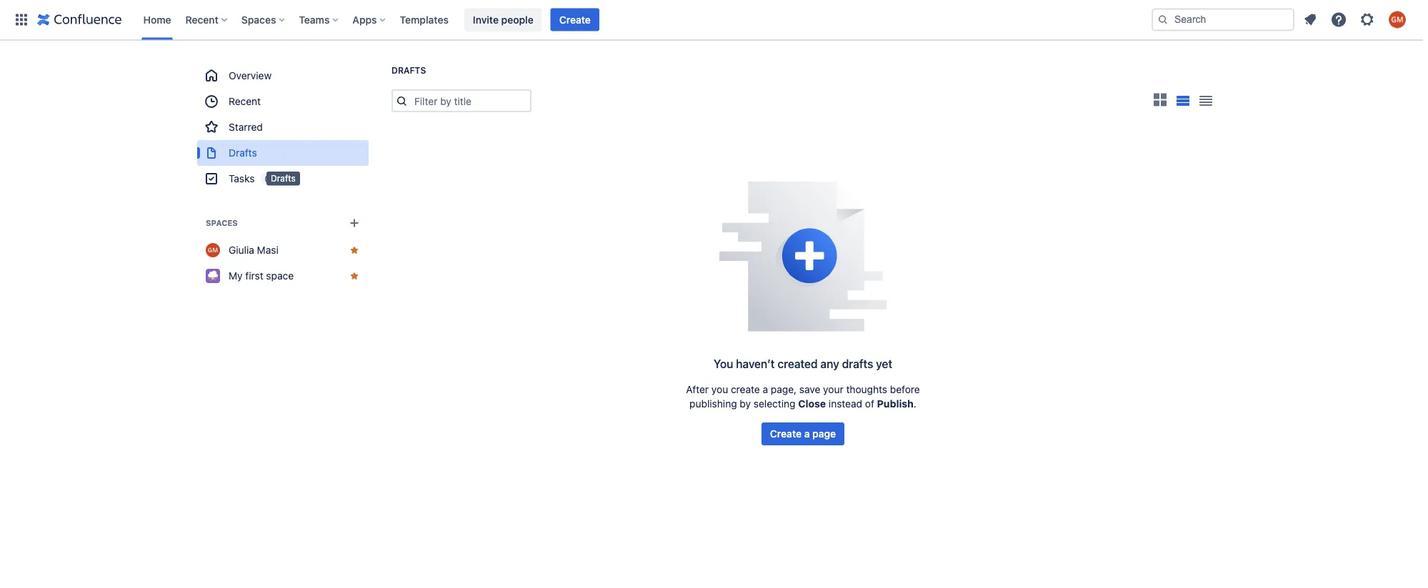 Task type: describe. For each thing, give the bounding box(es) containing it.
create a page link
[[762, 422, 845, 445]]

invite people button
[[465, 8, 542, 31]]

you
[[712, 384, 729, 395]]

recent inside "recent" dropdown button
[[186, 14, 219, 25]]

my first space
[[229, 270, 294, 282]]

space
[[266, 270, 294, 282]]

spaces inside popup button
[[241, 14, 276, 25]]

first
[[245, 270, 264, 282]]

selecting
[[754, 398, 796, 410]]

masi
[[257, 244, 279, 256]]

save
[[800, 384, 821, 395]]

you haven't created any drafts yet
[[714, 357, 893, 371]]

global element
[[9, 0, 1152, 40]]

appswitcher icon image
[[13, 11, 30, 28]]

my first space link
[[197, 263, 369, 289]]

help icon image
[[1331, 11, 1348, 28]]

settings icon image
[[1360, 11, 1377, 28]]

after you create a page, save your thoughts before publishing by selecting
[[686, 384, 921, 410]]

Search field
[[1152, 8, 1295, 31]]

home
[[143, 14, 171, 25]]

2 horizontal spatial drafts
[[392, 65, 426, 75]]

your profile and preferences image
[[1390, 11, 1407, 28]]

Filter by title field
[[410, 91, 530, 111]]

people
[[502, 14, 534, 25]]

any
[[821, 357, 840, 371]]

create a space image
[[346, 214, 363, 232]]

create
[[731, 384, 760, 395]]

banner containing home
[[0, 0, 1424, 40]]

drafts
[[842, 357, 874, 371]]

recent inside recent link
[[229, 95, 261, 107]]

haven't
[[736, 357, 775, 371]]

list image
[[1177, 96, 1191, 106]]

giulia masi
[[229, 244, 279, 256]]

recent button
[[181, 8, 233, 31]]

thoughts
[[847, 384, 888, 395]]

group containing overview
[[197, 63, 369, 192]]

by
[[740, 398, 751, 410]]

create for create
[[560, 14, 591, 25]]

1 vertical spatial a
[[805, 428, 810, 440]]

1 horizontal spatial drafts
[[271, 173, 296, 183]]



Task type: locate. For each thing, give the bounding box(es) containing it.
a
[[763, 384, 769, 395], [805, 428, 810, 440]]

create for create a page
[[771, 428, 802, 440]]

giulia masi link
[[197, 237, 369, 263]]

publishing
[[690, 398, 737, 410]]

recent up starred
[[229, 95, 261, 107]]

recent
[[186, 14, 219, 25], [229, 95, 261, 107]]

unstar this space image
[[349, 270, 360, 282]]

templates
[[400, 14, 449, 25]]

0 horizontal spatial create
[[560, 14, 591, 25]]

drafts down templates link
[[392, 65, 426, 75]]

1 horizontal spatial a
[[805, 428, 810, 440]]

0
[[265, 174, 270, 184]]

after
[[686, 384, 709, 395]]

1 horizontal spatial create
[[771, 428, 802, 440]]

starred link
[[197, 114, 369, 140]]

0 horizontal spatial spaces
[[206, 218, 238, 228]]

overview
[[229, 70, 272, 81]]

banner
[[0, 0, 1424, 40]]

create inside global element
[[560, 14, 591, 25]]

starred
[[229, 121, 263, 133]]

0 vertical spatial spaces
[[241, 14, 276, 25]]

teams button
[[295, 8, 344, 31]]

teams
[[299, 14, 330, 25]]

a up selecting
[[763, 384, 769, 395]]

create down selecting
[[771, 428, 802, 440]]

page
[[813, 428, 836, 440]]

cards image
[[1152, 91, 1169, 108]]

spaces
[[241, 14, 276, 25], [206, 218, 238, 228]]

before
[[891, 384, 921, 395]]

instead
[[829, 398, 863, 410]]

compact list image
[[1198, 92, 1215, 109]]

overview link
[[197, 63, 369, 89]]

0 horizontal spatial recent
[[186, 14, 219, 25]]

templates link
[[396, 8, 453, 31]]

create
[[560, 14, 591, 25], [771, 428, 802, 440]]

0 horizontal spatial drafts
[[229, 147, 257, 159]]

spaces right "recent" dropdown button
[[241, 14, 276, 25]]

0 horizontal spatial a
[[763, 384, 769, 395]]

group
[[197, 63, 369, 192]]

1 horizontal spatial spaces
[[241, 14, 276, 25]]

a inside after you create a page, save your thoughts before publishing by selecting
[[763, 384, 769, 395]]

drafts right 0
[[271, 173, 296, 183]]

drafts link
[[197, 140, 369, 166]]

a left page
[[805, 428, 810, 440]]

apps button
[[348, 8, 391, 31]]

1 vertical spatial drafts
[[229, 147, 257, 159]]

spaces up 'giulia' at the left top of the page
[[206, 218, 238, 228]]

spaces button
[[237, 8, 290, 31]]

create link
[[551, 8, 600, 31]]

yet
[[877, 357, 893, 371]]

home link
[[139, 8, 176, 31]]

0 vertical spatial drafts
[[392, 65, 426, 75]]

my
[[229, 270, 243, 282]]

1 vertical spatial create
[[771, 428, 802, 440]]

you
[[714, 357, 734, 371]]

0 vertical spatial create
[[560, 14, 591, 25]]

page,
[[771, 384, 797, 395]]

invite people
[[473, 14, 534, 25]]

unstar this space image
[[349, 244, 360, 256]]

created
[[778, 357, 818, 371]]

drafts
[[392, 65, 426, 75], [229, 147, 257, 159], [271, 173, 296, 183]]

tasks
[[229, 173, 255, 184]]

confluence image
[[37, 11, 122, 28], [37, 11, 122, 28]]

2 vertical spatial drafts
[[271, 173, 296, 183]]

recent link
[[197, 89, 369, 114]]

close
[[799, 398, 826, 410]]

1 horizontal spatial recent
[[229, 95, 261, 107]]

create right people
[[560, 14, 591, 25]]

recent right the home in the top left of the page
[[186, 14, 219, 25]]

drafts up tasks
[[229, 147, 257, 159]]

search image
[[1158, 14, 1169, 25]]

close instead of publish .
[[799, 398, 917, 410]]

giulia
[[229, 244, 254, 256]]

.
[[914, 398, 917, 410]]

invite
[[473, 14, 499, 25]]

of
[[866, 398, 875, 410]]

publish
[[878, 398, 914, 410]]

1 vertical spatial recent
[[229, 95, 261, 107]]

1 vertical spatial spaces
[[206, 218, 238, 228]]

0 vertical spatial a
[[763, 384, 769, 395]]

create a page
[[771, 428, 836, 440]]

your
[[824, 384, 844, 395]]

notification icon image
[[1302, 11, 1320, 28]]

apps
[[353, 14, 377, 25]]

0 vertical spatial recent
[[186, 14, 219, 25]]



Task type: vqa. For each thing, say whether or not it's contained in the screenshot.
Fields within the Fields in this area aren't shown in the issue view for this issue type. You can drag the fields back to the left to show them.
no



